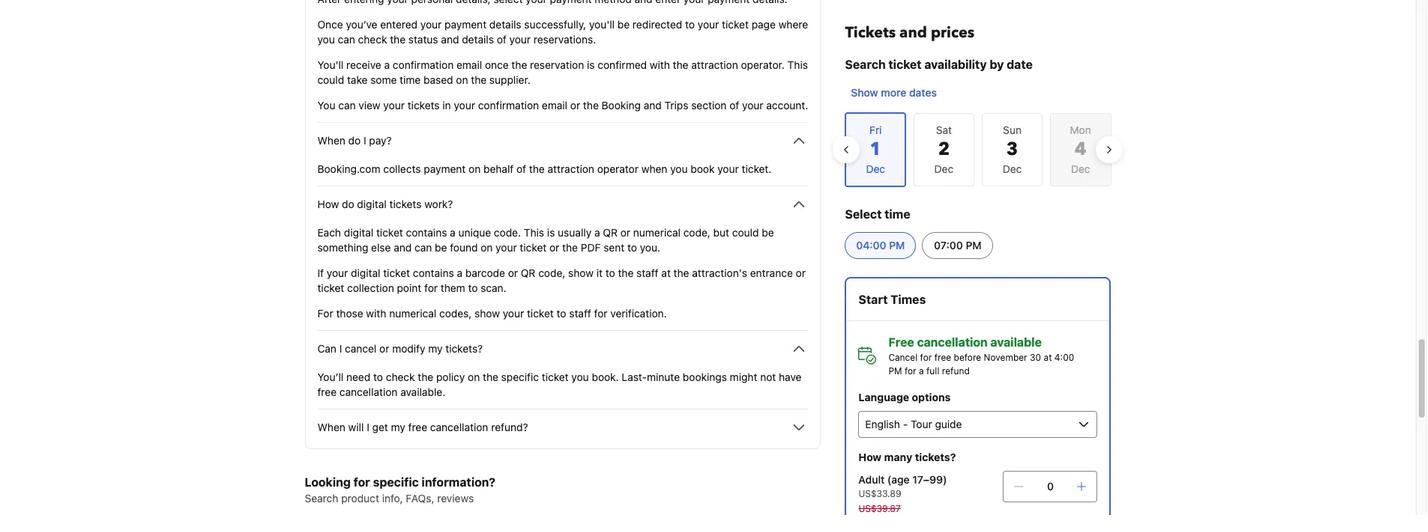 Task type: vqa. For each thing, say whether or not it's contained in the screenshot.
2
yes



Task type: locate. For each thing, give the bounding box(es) containing it.
attraction
[[691, 58, 738, 71], [548, 163, 594, 175]]

when do i pay? button
[[317, 132, 808, 150]]

reservation
[[530, 58, 584, 71]]

17–99)
[[913, 474, 947, 487]]

and right else
[[394, 241, 412, 254]]

search up the show
[[845, 58, 886, 71]]

pm right "07:00"
[[966, 239, 982, 252]]

is for reservation
[[587, 58, 595, 71]]

0 vertical spatial check
[[358, 33, 387, 46]]

check
[[358, 33, 387, 46], [386, 371, 415, 384]]

for inside looking for specific information? search product info, faqs, reviews
[[354, 476, 370, 489]]

(age
[[887, 474, 910, 487]]

be inside once you've entered your payment details successfully, you'll be redirected to your ticket page where you can check the status and details of your reservations.
[[618, 18, 630, 31]]

0 horizontal spatial dec
[[935, 163, 954, 175]]

or down you'll receive a confirmation email once the reservation is confirmed with the attraction operator. this could take some time based on the supplier.
[[570, 99, 580, 112]]

numerical down point
[[389, 307, 436, 320]]

0 vertical spatial digital
[[357, 198, 387, 211]]

might
[[730, 371, 757, 384]]

0 vertical spatial could
[[317, 73, 344, 86]]

1 vertical spatial free
[[317, 386, 337, 399]]

1 horizontal spatial qr
[[603, 226, 618, 239]]

code, left but
[[683, 226, 711, 239]]

when left will
[[317, 421, 345, 434]]

i inside dropdown button
[[364, 134, 366, 147]]

last-
[[622, 371, 647, 384]]

free for when
[[408, 421, 427, 434]]

get
[[372, 421, 388, 434]]

and left prices
[[900, 22, 927, 43]]

0 vertical spatial my
[[428, 343, 443, 355]]

to down 'barcode'
[[468, 282, 478, 295]]

1 vertical spatial this
[[524, 226, 544, 239]]

ticket inside once you've entered your payment details successfully, you'll be redirected to your ticket page where you can check the status and details of your reservations.
[[722, 18, 749, 31]]

2 horizontal spatial cancellation
[[917, 336, 988, 349]]

how for how do digital tickets work?
[[317, 198, 339, 211]]

can right you
[[338, 99, 356, 112]]

faqs,
[[406, 492, 434, 505]]

contains
[[406, 226, 447, 239], [413, 267, 454, 280]]

1 vertical spatial confirmation
[[478, 99, 539, 112]]

tickets left in at the left top of the page
[[408, 99, 440, 112]]

you inside you'll need to check the policy on the specific ticket you book. last-minute bookings might not have free cancellation available.
[[572, 371, 589, 384]]

show more dates button
[[845, 79, 943, 106]]

0 horizontal spatial you
[[317, 33, 335, 46]]

specific down can i cancel or modify my tickets? dropdown button
[[501, 371, 539, 384]]

0 vertical spatial qr
[[603, 226, 618, 239]]

when inside dropdown button
[[317, 421, 345, 434]]

0 vertical spatial attraction
[[691, 58, 738, 71]]

the
[[390, 33, 406, 46], [512, 58, 527, 71], [673, 58, 689, 71], [471, 73, 487, 86], [583, 99, 599, 112], [529, 163, 545, 175], [562, 241, 578, 254], [618, 267, 634, 280], [674, 267, 689, 280], [418, 371, 433, 384], [483, 371, 498, 384]]

2 vertical spatial digital
[[351, 267, 380, 280]]

0 vertical spatial is
[[587, 58, 595, 71]]

1 horizontal spatial code,
[[683, 226, 711, 239]]

2 vertical spatial free
[[408, 421, 427, 434]]

could inside each digital ticket contains a unique code. this is usually a qr or numerical code, but could be something else and can be found on your ticket or the pdf sent to you.
[[732, 226, 759, 239]]

1 horizontal spatial staff
[[637, 267, 659, 280]]

1 vertical spatial code,
[[538, 267, 565, 280]]

else
[[371, 241, 391, 254]]

2 vertical spatial i
[[367, 421, 369, 434]]

check up available.
[[386, 371, 415, 384]]

digital for your
[[351, 267, 380, 280]]

how do digital tickets work?
[[317, 198, 453, 211]]

have
[[779, 371, 802, 384]]

digital inside if your digital ticket contains a barcode or qr code, show it to the staff at the attraction's entrance or ticket collection point for them to scan.
[[351, 267, 380, 280]]

your
[[420, 18, 442, 31], [698, 18, 719, 31], [509, 33, 531, 46], [383, 99, 405, 112], [454, 99, 475, 112], [742, 99, 764, 112], [718, 163, 739, 175], [496, 241, 517, 254], [327, 267, 348, 280], [503, 307, 524, 320]]

dec for 3
[[1003, 163, 1022, 175]]

how do digital tickets work? button
[[317, 196, 808, 214]]

1 horizontal spatial attraction
[[691, 58, 738, 71]]

dec for 2
[[935, 163, 954, 175]]

0 horizontal spatial of
[[497, 33, 507, 46]]

this
[[788, 58, 808, 71], [524, 226, 544, 239]]

ticket up point
[[383, 267, 410, 280]]

you left book.
[[572, 371, 589, 384]]

numerical up you.
[[633, 226, 681, 239]]

2 when from the top
[[317, 421, 345, 434]]

do down the booking.com
[[342, 198, 354, 211]]

attraction down when do i pay? dropdown button
[[548, 163, 594, 175]]

search ticket availability by date
[[845, 58, 1033, 71]]

04:00
[[856, 239, 886, 252]]

0 horizontal spatial search
[[305, 492, 338, 505]]

code.
[[494, 226, 521, 239]]

collection
[[347, 282, 394, 295]]

numerical
[[633, 226, 681, 239], [389, 307, 436, 320]]

of
[[497, 33, 507, 46], [730, 99, 739, 112], [517, 163, 526, 175]]

with right confirmed
[[650, 58, 670, 71]]

qr down each digital ticket contains a unique code. this is usually a qr or numerical code, but could be something else and can be found on your ticket or the pdf sent to you.
[[521, 267, 536, 280]]

1 vertical spatial cancellation
[[339, 386, 398, 399]]

0 vertical spatial free
[[935, 352, 951, 364]]

search down the "looking"
[[305, 492, 338, 505]]

payment inside once you've entered your payment details successfully, you'll be redirected to your ticket page where you can check the status and details of your reservations.
[[445, 18, 487, 31]]

be left found
[[435, 241, 447, 254]]

is left confirmed
[[587, 58, 595, 71]]

your left account.
[[742, 99, 764, 112]]

the down once
[[471, 73, 487, 86]]

how up adult
[[859, 451, 882, 464]]

cancellation left refund? in the left of the page
[[430, 421, 488, 434]]

email left once
[[457, 58, 482, 71]]

attraction up section
[[691, 58, 738, 71]]

a inside you'll receive a confirmation email once the reservation is confirmed with the attraction operator. this could take some time based on the supplier.
[[384, 58, 390, 71]]

0 vertical spatial payment
[[445, 18, 487, 31]]

but
[[713, 226, 729, 239]]

how inside dropdown button
[[317, 198, 339, 211]]

a
[[384, 58, 390, 71], [450, 226, 456, 239], [594, 226, 600, 239], [457, 267, 463, 280], [919, 366, 924, 377]]

1 horizontal spatial tickets?
[[915, 451, 956, 464]]

0 vertical spatial search
[[845, 58, 886, 71]]

0 vertical spatial can
[[338, 33, 355, 46]]

1 horizontal spatial with
[[650, 58, 670, 71]]

1 horizontal spatial specific
[[501, 371, 539, 384]]

on left behalf
[[469, 163, 481, 175]]

can inside each digital ticket contains a unique code. this is usually a qr or numerical code, but could be something else and can be found on your ticket or the pdf sent to you.
[[415, 241, 432, 254]]

staff inside if your digital ticket contains a barcode or qr code, show it to the staff at the attraction's entrance or ticket collection point for them to scan.
[[637, 267, 659, 280]]

0 horizontal spatial free
[[317, 386, 337, 399]]

for
[[424, 282, 438, 295], [594, 307, 608, 320], [920, 352, 932, 364], [905, 366, 917, 377], [354, 476, 370, 489]]

code, inside if your digital ticket contains a barcode or qr code, show it to the staff at the attraction's entrance or ticket collection point for them to scan.
[[538, 267, 565, 280]]

for
[[317, 307, 333, 320]]

on right based at left top
[[456, 73, 468, 86]]

to right need
[[373, 371, 383, 384]]

0 horizontal spatial time
[[400, 73, 421, 86]]

contains inside if your digital ticket contains a barcode or qr code, show it to the staff at the attraction's entrance or ticket collection point for them to scan.
[[413, 267, 454, 280]]

with down collection
[[366, 307, 386, 320]]

0 vertical spatial specific
[[501, 371, 539, 384]]

1 vertical spatial do
[[342, 198, 354, 211]]

of right behalf
[[517, 163, 526, 175]]

can down you've
[[338, 33, 355, 46]]

0 vertical spatial at
[[661, 267, 671, 280]]

it
[[596, 267, 603, 280]]

of right section
[[730, 99, 739, 112]]

1 vertical spatial time
[[885, 208, 911, 221]]

0 vertical spatial this
[[788, 58, 808, 71]]

your inside each digital ticket contains a unique code. this is usually a qr or numerical code, but could be something else and can be found on your ticket or the pdf sent to you.
[[496, 241, 517, 254]]

1 vertical spatial i
[[339, 343, 342, 355]]

free for free
[[935, 352, 951, 364]]

0 vertical spatial email
[[457, 58, 482, 71]]

view
[[359, 99, 381, 112]]

2 horizontal spatial you
[[670, 163, 688, 175]]

the up available.
[[418, 371, 433, 384]]

0 vertical spatial numerical
[[633, 226, 681, 239]]

of inside once you've entered your payment details successfully, you'll be redirected to your ticket page where you can check the status and details of your reservations.
[[497, 33, 507, 46]]

dates
[[909, 86, 937, 99]]

0 vertical spatial confirmation
[[393, 58, 454, 71]]

0 horizontal spatial with
[[366, 307, 386, 320]]

time
[[400, 73, 421, 86], [885, 208, 911, 221]]

your right book
[[718, 163, 739, 175]]

modify
[[392, 343, 425, 355]]

to inside once you've entered your payment details successfully, you'll be redirected to your ticket page where you can check the status and details of your reservations.
[[685, 18, 695, 31]]

1 horizontal spatial numerical
[[633, 226, 681, 239]]

time right some
[[400, 73, 421, 86]]

1 horizontal spatial i
[[364, 134, 366, 147]]

tickets? up policy
[[445, 343, 483, 355]]

refund?
[[491, 421, 528, 434]]

region containing 2
[[833, 106, 1123, 193]]

1 when from the top
[[317, 134, 345, 147]]

is
[[587, 58, 595, 71], [547, 226, 555, 239]]

is inside each digital ticket contains a unique code. this is usually a qr or numerical code, but could be something else and can be found on your ticket or the pdf sent to you.
[[547, 226, 555, 239]]

entered
[[380, 18, 418, 31]]

or
[[570, 99, 580, 112], [621, 226, 630, 239], [549, 241, 559, 254], [508, 267, 518, 280], [796, 267, 806, 280], [379, 343, 389, 355]]

you'll
[[589, 18, 615, 31]]

and right status
[[441, 33, 459, 46]]

operator.
[[741, 58, 785, 71]]

cancellation inside free cancellation available cancel for free before november 30 at 4:00 pm for a full refund
[[917, 336, 988, 349]]

digital down the booking.com
[[357, 198, 387, 211]]

or up sent
[[621, 226, 630, 239]]

1 vertical spatial my
[[391, 421, 405, 434]]

0 vertical spatial cancellation
[[917, 336, 988, 349]]

region
[[833, 106, 1123, 193]]

do inside dropdown button
[[342, 198, 354, 211]]

for up the product
[[354, 476, 370, 489]]

confirmation up based at left top
[[393, 58, 454, 71]]

a up the them
[[457, 267, 463, 280]]

and inside once you've entered your payment details successfully, you'll be redirected to your ticket page where you can check the status and details of your reservations.
[[441, 33, 459, 46]]

details
[[489, 18, 521, 31], [462, 33, 494, 46]]

be up 'entrance'
[[762, 226, 774, 239]]

0 horizontal spatial be
[[435, 241, 447, 254]]

when
[[317, 134, 345, 147], [317, 421, 345, 434]]

tickets
[[845, 22, 896, 43]]

on inside you'll need to check the policy on the specific ticket you book. last-minute bookings might not have free cancellation available.
[[468, 371, 480, 384]]

how
[[317, 198, 339, 211], [859, 451, 882, 464]]

0 horizontal spatial specific
[[373, 476, 419, 489]]

language options
[[859, 391, 951, 404]]

for right point
[[424, 282, 438, 295]]

the down when do i pay? dropdown button
[[529, 163, 545, 175]]

to right redirected
[[685, 18, 695, 31]]

how for how many tickets?
[[859, 451, 882, 464]]

1 horizontal spatial could
[[732, 226, 759, 239]]

2 horizontal spatial free
[[935, 352, 951, 364]]

digital up collection
[[351, 267, 380, 280]]

payment up work?
[[424, 163, 466, 175]]

04:00 pm
[[856, 239, 905, 252]]

0 vertical spatial tickets?
[[445, 343, 483, 355]]

you'll receive a confirmation email once the reservation is confirmed with the attraction operator. this could take some time based on the supplier.
[[317, 58, 808, 86]]

to inside each digital ticket contains a unique code. this is usually a qr or numerical code, but could be something else and can be found on your ticket or the pdf sent to you.
[[627, 241, 637, 254]]

reviews
[[437, 492, 474, 505]]

0 vertical spatial when
[[317, 134, 345, 147]]

or right 'barcode'
[[508, 267, 518, 280]]

sat
[[936, 124, 952, 136]]

0 horizontal spatial numerical
[[389, 307, 436, 320]]

tickets?
[[445, 343, 483, 355], [915, 451, 956, 464]]

email down you'll receive a confirmation email once the reservation is confirmed with the attraction operator. this could take some time based on the supplier.
[[542, 99, 568, 112]]

2
[[938, 137, 950, 162]]

1 horizontal spatial of
[[517, 163, 526, 175]]

you'll need to check the policy on the specific ticket you book. last-minute bookings might not have free cancellation available.
[[317, 371, 802, 399]]

can
[[317, 343, 337, 355]]

3 dec from the left
[[1071, 163, 1090, 175]]

your down code.
[[496, 241, 517, 254]]

1 vertical spatial contains
[[413, 267, 454, 280]]

digital for do
[[357, 198, 387, 211]]

1 vertical spatial when
[[317, 421, 345, 434]]

the left booking
[[583, 99, 599, 112]]

0 vertical spatial you
[[317, 33, 335, 46]]

contains inside each digital ticket contains a unique code. this is usually a qr or numerical code, but could be something else and can be found on your ticket or the pdf sent to you.
[[406, 226, 447, 239]]

0 vertical spatial show
[[568, 267, 594, 280]]

contains up the them
[[413, 267, 454, 280]]

1 horizontal spatial you
[[572, 371, 589, 384]]

dec inside mon 4 dec
[[1071, 163, 1090, 175]]

contains down work?
[[406, 226, 447, 239]]

0 vertical spatial do
[[348, 134, 361, 147]]

on inside each digital ticket contains a unique code. this is usually a qr or numerical code, but could be something else and can be found on your ticket or the pdf sent to you.
[[481, 241, 493, 254]]

show down 'scan.'
[[475, 307, 500, 320]]

0 horizontal spatial show
[[475, 307, 500, 320]]

or right 'entrance'
[[796, 267, 806, 280]]

0 horizontal spatial qr
[[521, 267, 536, 280]]

0 horizontal spatial could
[[317, 73, 344, 86]]

tickets? inside dropdown button
[[445, 343, 483, 355]]

looking
[[305, 476, 351, 489]]

is left "usually"
[[547, 226, 555, 239]]

those
[[336, 307, 363, 320]]

1 vertical spatial attraction
[[548, 163, 594, 175]]

specific
[[501, 371, 539, 384], [373, 476, 419, 489]]

pdf
[[581, 241, 601, 254]]

1 vertical spatial specific
[[373, 476, 419, 489]]

sat 2 dec
[[935, 124, 954, 175]]

select
[[845, 208, 882, 221]]

numerical inside each digital ticket contains a unique code. this is usually a qr or numerical code, but could be something else and can be found on your ticket or the pdf sent to you.
[[633, 226, 681, 239]]

the down entered
[[390, 33, 406, 46]]

0 horizontal spatial is
[[547, 226, 555, 239]]

pm right 04:00
[[889, 239, 905, 252]]

1 horizontal spatial confirmation
[[478, 99, 539, 112]]

digital up something
[[344, 226, 373, 239]]

payment up once
[[445, 18, 487, 31]]

to left you.
[[627, 241, 637, 254]]

pm for 04:00 pm
[[889, 239, 905, 252]]

1 horizontal spatial how
[[859, 451, 882, 464]]

dec down 2
[[935, 163, 954, 175]]

0 horizontal spatial at
[[661, 267, 671, 280]]

1 dec from the left
[[935, 163, 954, 175]]

the down "usually"
[[562, 241, 578, 254]]

dec
[[935, 163, 954, 175], [1003, 163, 1022, 175], [1071, 163, 1090, 175]]

code, inside each digital ticket contains a unique code. this is usually a qr or numerical code, but could be something else and can be found on your ticket or the pdf sent to you.
[[683, 226, 711, 239]]

digital inside dropdown button
[[357, 198, 387, 211]]

or right cancel
[[379, 343, 389, 355]]

attraction's
[[692, 267, 747, 280]]

free inside dropdown button
[[408, 421, 427, 434]]

you've
[[346, 18, 377, 31]]

product
[[341, 492, 379, 505]]

1 vertical spatial at
[[1044, 352, 1052, 364]]

free down available.
[[408, 421, 427, 434]]

each
[[317, 226, 341, 239]]

2 dec from the left
[[1003, 163, 1022, 175]]

1 horizontal spatial time
[[885, 208, 911, 221]]

0 vertical spatial of
[[497, 33, 507, 46]]

could inside you'll receive a confirmation email once the reservation is confirmed with the attraction operator. this could take some time based on the supplier.
[[317, 73, 344, 86]]

cancel
[[345, 343, 377, 355]]

my right get
[[391, 421, 405, 434]]

4:00
[[1055, 352, 1074, 364]]

is inside you'll receive a confirmation email once the reservation is confirmed with the attraction operator. this could take some time based on the supplier.
[[587, 58, 595, 71]]

do left pay?
[[348, 134, 361, 147]]

code,
[[683, 226, 711, 239], [538, 267, 565, 280]]

1 horizontal spatial at
[[1044, 352, 1052, 364]]

entrance
[[750, 267, 793, 280]]

a up found
[[450, 226, 456, 239]]

tickets inside dropdown button
[[389, 198, 422, 211]]

0 vertical spatial code,
[[683, 226, 711, 239]]

when inside dropdown button
[[317, 134, 345, 147]]

options
[[912, 391, 951, 404]]

my right modify
[[428, 343, 443, 355]]

ticket down code.
[[520, 241, 547, 254]]

2 vertical spatial cancellation
[[430, 421, 488, 434]]

how up each
[[317, 198, 339, 211]]

check down you've
[[358, 33, 387, 46]]

1 vertical spatial email
[[542, 99, 568, 112]]

1 horizontal spatial my
[[428, 343, 443, 355]]

digital
[[357, 198, 387, 211], [344, 226, 373, 239], [351, 267, 380, 280]]

need
[[346, 371, 370, 384]]

0 vertical spatial be
[[618, 18, 630, 31]]

in
[[443, 99, 451, 112]]

i left pay?
[[364, 134, 366, 147]]

a inside free cancellation available cancel for free before november 30 at 4:00 pm for a full refund
[[919, 366, 924, 377]]

0 horizontal spatial confirmation
[[393, 58, 454, 71]]

1 horizontal spatial email
[[542, 99, 568, 112]]

be right you'll
[[618, 18, 630, 31]]

1 horizontal spatial show
[[568, 267, 594, 280]]

check inside once you've entered your payment details successfully, you'll be redirected to your ticket page where you can check the status and details of your reservations.
[[358, 33, 387, 46]]

search inside looking for specific information? search product info, faqs, reviews
[[305, 492, 338, 505]]

2 horizontal spatial dec
[[1071, 163, 1090, 175]]

mon
[[1070, 124, 1091, 136]]

0 vertical spatial time
[[400, 73, 421, 86]]

the up trips
[[673, 58, 689, 71]]

for left verification.
[[594, 307, 608, 320]]

show
[[851, 86, 878, 99]]

free inside free cancellation available cancel for free before november 30 at 4:00 pm for a full refund
[[935, 352, 951, 364]]

0 horizontal spatial tickets?
[[445, 343, 483, 355]]

can left found
[[415, 241, 432, 254]]

show left it
[[568, 267, 594, 280]]

tickets left work?
[[389, 198, 422, 211]]

specific up info,
[[373, 476, 419, 489]]

1 horizontal spatial this
[[788, 58, 808, 71]]

0 horizontal spatial this
[[524, 226, 544, 239]]

1 horizontal spatial is
[[587, 58, 595, 71]]

0 horizontal spatial how
[[317, 198, 339, 211]]

confirmation inside you'll receive a confirmation email once the reservation is confirmed with the attraction operator. this could take some time based on the supplier.
[[393, 58, 454, 71]]

ticket left page
[[722, 18, 749, 31]]

do inside dropdown button
[[348, 134, 361, 147]]



Task type: describe. For each thing, give the bounding box(es) containing it.
section
[[691, 99, 727, 112]]

this inside each digital ticket contains a unique code. this is usually a qr or numerical code, but could be something else and can be found on your ticket or the pdf sent to you.
[[524, 226, 544, 239]]

3
[[1007, 137, 1018, 162]]

more
[[881, 86, 907, 99]]

usually
[[558, 226, 592, 239]]

verification.
[[610, 307, 667, 320]]

trips
[[665, 99, 688, 112]]

at inside if your digital ticket contains a barcode or qr code, show it to the staff at the attraction's entrance or ticket collection point for them to scan.
[[661, 267, 671, 280]]

email inside you'll receive a confirmation email once the reservation is confirmed with the attraction operator. this could take some time based on the supplier.
[[457, 58, 482, 71]]

behalf
[[484, 163, 514, 175]]

your inside if your digital ticket contains a barcode or qr code, show it to the staff at the attraction's entrance or ticket collection point for them to scan.
[[327, 267, 348, 280]]

1 vertical spatial details
[[462, 33, 494, 46]]

your right in at the left top of the page
[[454, 99, 475, 112]]

refund
[[942, 366, 970, 377]]

the up supplier. in the left top of the page
[[512, 58, 527, 71]]

them
[[441, 282, 465, 295]]

1 vertical spatial tickets?
[[915, 451, 956, 464]]

booking
[[602, 99, 641, 112]]

once
[[317, 18, 343, 31]]

take
[[347, 73, 368, 86]]

many
[[884, 451, 912, 464]]

your up status
[[420, 18, 442, 31]]

work?
[[424, 198, 453, 211]]

will
[[348, 421, 364, 434]]

or down "usually"
[[549, 241, 559, 254]]

show more dates
[[851, 86, 937, 99]]

a up pdf
[[594, 226, 600, 239]]

for down cancel
[[905, 366, 917, 377]]

free cancellation available cancel for free before november 30 at 4:00 pm for a full refund
[[889, 336, 1074, 377]]

cancellation inside you'll need to check the policy on the specific ticket you book. last-minute bookings might not have free cancellation available.
[[339, 386, 398, 399]]

you.
[[640, 241, 660, 254]]

free
[[889, 336, 914, 349]]

mon 4 dec
[[1070, 124, 1091, 175]]

a inside if your digital ticket contains a barcode or qr code, show it to the staff at the attraction's entrance or ticket collection point for them to scan.
[[457, 267, 463, 280]]

supplier.
[[489, 73, 531, 86]]

your right the view
[[383, 99, 405, 112]]

with inside how do digital tickets work? element
[[366, 307, 386, 320]]

barcode
[[465, 267, 505, 280]]

tickets and prices
[[845, 22, 975, 43]]

the right it
[[618, 267, 634, 280]]

ticket down 'if'
[[317, 282, 344, 295]]

qr inside if your digital ticket contains a barcode or qr code, show it to the staff at the attraction's entrance or ticket collection point for them to scan.
[[521, 267, 536, 280]]

some
[[370, 73, 397, 86]]

2 vertical spatial of
[[517, 163, 526, 175]]

to down if your digital ticket contains a barcode or qr code, show it to the staff at the attraction's entrance or ticket collection point for them to scan.
[[557, 307, 566, 320]]

page
[[752, 18, 776, 31]]

before
[[954, 352, 981, 364]]

adult
[[859, 474, 885, 487]]

unique
[[458, 226, 491, 239]]

1 vertical spatial can
[[338, 99, 356, 112]]

30
[[1030, 352, 1041, 364]]

at inside free cancellation available cancel for free before november 30 at 4:00 pm for a full refund
[[1044, 352, 1052, 364]]

2 horizontal spatial of
[[730, 99, 739, 112]]

can inside once you've entered your payment details successfully, you'll be redirected to your ticket page where you can check the status and details of your reservations.
[[338, 33, 355, 46]]

i for will
[[367, 421, 369, 434]]

if your digital ticket contains a barcode or qr code, show it to the staff at the attraction's entrance or ticket collection point for them to scan.
[[317, 267, 806, 295]]

once you've entered your payment details successfully, you'll be redirected to your ticket page where you can check the status and details of your reservations.
[[317, 18, 808, 46]]

or inside can i cancel or modify my tickets? dropdown button
[[379, 343, 389, 355]]

ticket up show more dates
[[889, 58, 922, 71]]

to right it
[[605, 267, 615, 280]]

with inside you'll receive a confirmation email once the reservation is confirmed with the attraction operator. this could take some time based on the supplier.
[[650, 58, 670, 71]]

you for booking.com collects payment on behalf of the attraction operator when you book your ticket.
[[670, 163, 688, 175]]

your down 'scan.'
[[503, 307, 524, 320]]

2 vertical spatial be
[[435, 241, 447, 254]]

do for how
[[342, 198, 354, 211]]

available.
[[400, 386, 445, 399]]

when will i get my free cancellation refund?
[[317, 421, 528, 434]]

0 horizontal spatial staff
[[569, 307, 591, 320]]

time inside you'll receive a confirmation email once the reservation is confirmed with the attraction operator. this could take some time based on the supplier.
[[400, 73, 421, 86]]

for those with numerical codes, show your ticket to staff for verification.
[[317, 307, 667, 320]]

where
[[779, 18, 808, 31]]

07:00 pm
[[934, 239, 982, 252]]

point
[[397, 282, 422, 295]]

full
[[927, 366, 940, 377]]

successfully,
[[524, 18, 586, 31]]

ticket up else
[[376, 226, 403, 239]]

free inside you'll need to check the policy on the specific ticket you book. last-minute bookings might not have free cancellation available.
[[317, 386, 337, 399]]

specific inside you'll need to check the policy on the specific ticket you book. last-minute bookings might not have free cancellation available.
[[501, 371, 539, 384]]

can i cancel or modify my tickets? button
[[317, 340, 808, 358]]

pm for 07:00 pm
[[966, 239, 982, 252]]

do for when
[[348, 134, 361, 147]]

sun
[[1003, 124, 1022, 136]]

adult (age 17–99) us$33.89
[[859, 474, 947, 500]]

status
[[408, 33, 438, 46]]

bookings
[[683, 371, 727, 384]]

specific inside looking for specific information? search product info, faqs, reviews
[[373, 476, 419, 489]]

dec for 4
[[1071, 163, 1090, 175]]

the inside each digital ticket contains a unique code. this is usually a qr or numerical code, but could be something else and can be found on your ticket or the pdf sent to you.
[[562, 241, 578, 254]]

your down the successfully,
[[509, 33, 531, 46]]

minute
[[647, 371, 680, 384]]

the inside once you've entered your payment details successfully, you'll be redirected to your ticket page where you can check the status and details of your reservations.
[[390, 33, 406, 46]]

1 vertical spatial numerical
[[389, 307, 436, 320]]

1 horizontal spatial search
[[845, 58, 886, 71]]

not
[[760, 371, 776, 384]]

1 vertical spatial be
[[762, 226, 774, 239]]

policy
[[436, 371, 465, 384]]

based
[[424, 73, 453, 86]]

when
[[642, 163, 667, 175]]

when will i get my free cancellation refund? button
[[317, 419, 808, 437]]

found
[[450, 241, 478, 254]]

the left attraction's on the bottom of the page
[[674, 267, 689, 280]]

i for do
[[364, 134, 366, 147]]

looking for specific information? search product info, faqs, reviews
[[305, 476, 495, 505]]

us$33.89
[[859, 489, 901, 500]]

available
[[991, 336, 1042, 349]]

by
[[990, 58, 1004, 71]]

0 vertical spatial tickets
[[408, 99, 440, 112]]

collects
[[383, 163, 421, 175]]

times
[[891, 293, 926, 307]]

booking.com collects payment on behalf of the attraction operator when you book your ticket.
[[317, 163, 772, 175]]

1 vertical spatial show
[[475, 307, 500, 320]]

qr inside each digital ticket contains a unique code. this is usually a qr or numerical code, but could be something else and can be found on your ticket or the pdf sent to you.
[[603, 226, 618, 239]]

0 vertical spatial details
[[489, 18, 521, 31]]

how do digital tickets work? element
[[317, 214, 808, 322]]

attraction inside you'll receive a confirmation email once the reservation is confirmed with the attraction operator. this could take some time based on the supplier.
[[691, 58, 738, 71]]

on inside you'll receive a confirmation email once the reservation is confirmed with the attraction operator. this could take some time based on the supplier.
[[456, 73, 468, 86]]

ticket.
[[742, 163, 772, 175]]

0 horizontal spatial attraction
[[548, 163, 594, 175]]

operator
[[597, 163, 639, 175]]

you for you'll need to check the policy on the specific ticket you book. last-minute bookings might not have free cancellation available.
[[572, 371, 589, 384]]

to inside you'll need to check the policy on the specific ticket you book. last-minute bookings might not have free cancellation available.
[[373, 371, 383, 384]]

start times
[[859, 293, 926, 307]]

show inside if your digital ticket contains a barcode or qr code, show it to the staff at the attraction's entrance or ticket collection point for them to scan.
[[568, 267, 594, 280]]

cancellation inside dropdown button
[[430, 421, 488, 434]]

codes,
[[439, 307, 472, 320]]

scan.
[[481, 282, 507, 295]]

is for this
[[547, 226, 555, 239]]

when for when do i pay?
[[317, 134, 345, 147]]

you inside once you've entered your payment details successfully, you'll be redirected to your ticket page where you can check the status and details of your reservations.
[[317, 33, 335, 46]]

0 horizontal spatial i
[[339, 343, 342, 355]]

0
[[1047, 481, 1054, 493]]

1 vertical spatial payment
[[424, 163, 466, 175]]

ticket inside you'll need to check the policy on the specific ticket you book. last-minute bookings might not have free cancellation available.
[[542, 371, 569, 384]]

pm inside free cancellation available cancel for free before november 30 at 4:00 pm for a full refund
[[889, 366, 902, 377]]

for inside if your digital ticket contains a barcode or qr code, show it to the staff at the attraction's entrance or ticket collection point for them to scan.
[[424, 282, 438, 295]]

when for when will i get my free cancellation refund?
[[317, 421, 345, 434]]

and left trips
[[644, 99, 662, 112]]

pay?
[[369, 134, 392, 147]]

booking.com
[[317, 163, 380, 175]]

how many tickets?
[[859, 451, 956, 464]]

us$39.87
[[859, 504, 901, 515]]

ticket down if your digital ticket contains a barcode or qr code, show it to the staff at the attraction's entrance or ticket collection point for them to scan.
[[527, 307, 554, 320]]

your right redirected
[[698, 18, 719, 31]]

and inside each digital ticket contains a unique code. this is usually a qr or numerical code, but could be something else and can be found on your ticket or the pdf sent to you.
[[394, 241, 412, 254]]

november
[[984, 352, 1027, 364]]

the right policy
[[483, 371, 498, 384]]

check inside you'll need to check the policy on the specific ticket you book. last-minute bookings might not have free cancellation available.
[[386, 371, 415, 384]]

receive
[[346, 58, 381, 71]]

for up full
[[920, 352, 932, 364]]

digital inside each digital ticket contains a unique code. this is usually a qr or numerical code, but could be something else and can be found on your ticket or the pdf sent to you.
[[344, 226, 373, 239]]

4
[[1075, 137, 1087, 162]]

this inside you'll receive a confirmation email once the reservation is confirmed with the attraction operator. this could take some time based on the supplier.
[[788, 58, 808, 71]]

sent
[[604, 241, 625, 254]]

redirected
[[633, 18, 682, 31]]

sun 3 dec
[[1003, 124, 1022, 175]]

info,
[[382, 492, 403, 505]]



